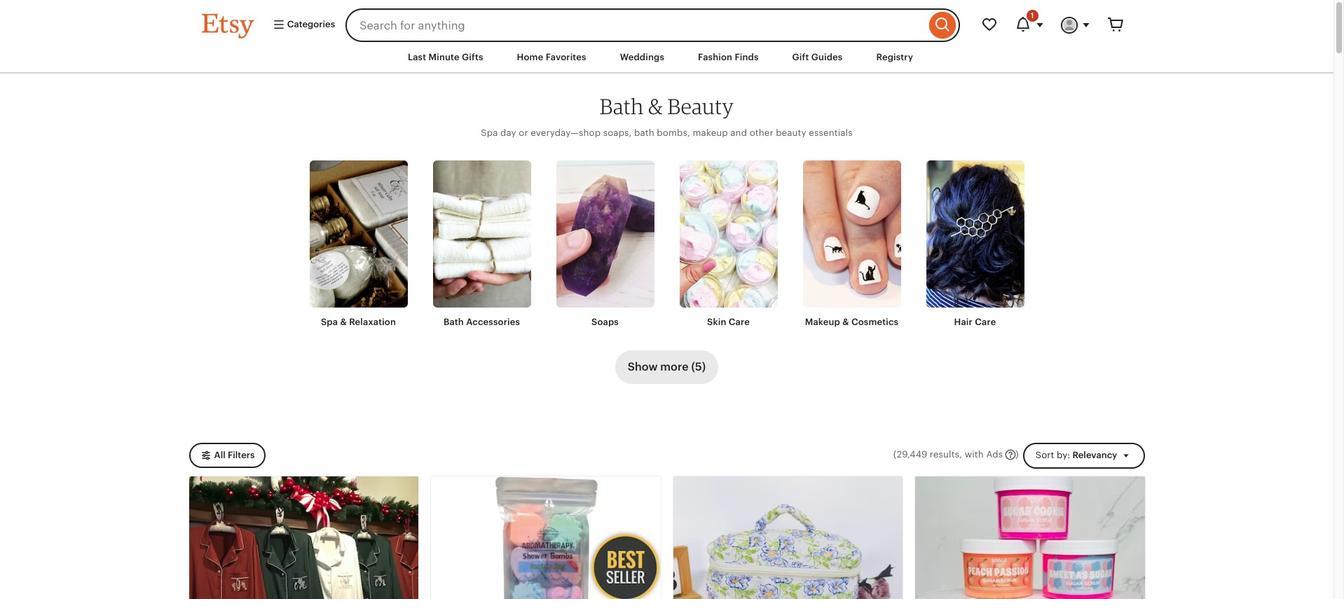 Task type: vqa. For each thing, say whether or not it's contained in the screenshot.
the top the Robe
no



Task type: describe. For each thing, give the bounding box(es) containing it.
favorites
[[546, 52, 587, 62]]

spa & relaxation
[[321, 317, 396, 328]]

all filters
[[214, 450, 255, 461]]

everyday—shop
[[531, 128, 601, 138]]

essentials
[[809, 128, 853, 138]]

bath accessories
[[444, 317, 520, 328]]

soaps,
[[603, 128, 632, 138]]

registry
[[877, 52, 914, 62]]

and
[[731, 128, 748, 138]]

fashion finds
[[698, 52, 759, 62]]

finds
[[735, 52, 759, 62]]

soaps
[[592, 317, 619, 328]]

guides
[[812, 52, 843, 62]]

home favorites link
[[507, 45, 597, 70]]

makeup
[[805, 317, 841, 328]]

with ads
[[965, 450, 1004, 460]]

weddings
[[620, 52, 665, 62]]

makeup
[[693, 128, 728, 138]]

sort by: relevancy
[[1036, 450, 1118, 460]]

bath
[[635, 128, 655, 138]]

menu bar containing last minute gifts
[[176, 42, 1158, 74]]

with
[[965, 450, 984, 460]]

last minute gifts link
[[397, 45, 494, 70]]

soaps link
[[556, 161, 655, 329]]

bombs,
[[657, 128, 691, 138]]

gifts
[[462, 52, 484, 62]]

other
[[750, 128, 774, 138]]

categories banner
[[176, 0, 1158, 42]]

relevancy
[[1073, 450, 1118, 460]]

hair care
[[955, 317, 997, 328]]

ads
[[987, 450, 1004, 460]]

minute
[[429, 52, 460, 62]]

(
[[894, 450, 897, 460]]

makeup & cosmetics
[[805, 317, 899, 328]]

bath for bath accessories
[[444, 317, 464, 328]]

care for hair care
[[975, 317, 997, 328]]

gift guides link
[[782, 45, 854, 70]]

hair
[[955, 317, 973, 328]]

relaxation
[[349, 317, 396, 328]]

filters
[[228, 450, 255, 461]]

beauty
[[668, 93, 734, 119]]

simple practical flower makeup bag,make up bag or kosmetiktasche, toiletry bag, quilted makeup bag，trousse de toilette,gifts for christmas image
[[673, 477, 903, 600]]

29,449
[[897, 450, 928, 460]]

care for skin care
[[729, 317, 750, 328]]

show more (5)
[[628, 360, 706, 373]]

1 button
[[1007, 8, 1053, 42]]

by:
[[1057, 450, 1071, 460]]

spa day or everyday—shop soaps, bath bombs, makeup and other beauty essentials
[[481, 128, 853, 138]]

home favorites
[[517, 52, 587, 62]]

last minute gifts
[[408, 52, 484, 62]]

bath for bath & beauty
[[600, 93, 644, 119]]

hair care link
[[927, 161, 1025, 329]]

sort
[[1036, 450, 1055, 460]]

bath & beauty
[[600, 93, 734, 119]]

Search for anything text field
[[346, 8, 926, 42]]

accessories
[[466, 317, 520, 328]]



Task type: locate. For each thing, give the bounding box(es) containing it.
cosmetics
[[852, 317, 899, 328]]

categories
[[285, 19, 335, 30]]

& left relaxation
[[340, 317, 347, 328]]

all filters button
[[189, 443, 265, 468]]

2 care from the left
[[975, 317, 997, 328]]

0 horizontal spatial care
[[729, 317, 750, 328]]

0 horizontal spatial &
[[340, 317, 347, 328]]

)
[[1016, 450, 1019, 460]]

spa left day
[[481, 128, 498, 138]]

& for spa
[[340, 317, 347, 328]]

beauty
[[776, 128, 807, 138]]

none search field inside 'categories' banner
[[346, 8, 960, 42]]

or
[[519, 128, 528, 138]]

1 horizontal spatial spa
[[481, 128, 498, 138]]

care right skin
[[729, 317, 750, 328]]

gift guides
[[793, 52, 843, 62]]

care
[[729, 317, 750, 328], [975, 317, 997, 328]]

makeup & cosmetics link
[[803, 161, 901, 329]]

0 horizontal spatial bath
[[444, 317, 464, 328]]

&
[[649, 93, 663, 119], [340, 317, 347, 328], [843, 317, 850, 328]]

& right makeup
[[843, 317, 850, 328]]

day
[[501, 128, 517, 138]]

skin care link
[[680, 161, 778, 329]]

weddings link
[[610, 45, 675, 70]]

fashion
[[698, 52, 733, 62]]

0 horizontal spatial spa
[[321, 317, 338, 328]]

bath up soaps,
[[600, 93, 644, 119]]

(5)
[[692, 360, 706, 373]]

care inside skin care link
[[729, 317, 750, 328]]

1 vertical spatial bath
[[444, 317, 464, 328]]

aromatherapy shower bombs - natural handmade shower steamers, shower fizzies, shower tablets, shower melts, shower fizzy spa shower soothers image
[[431, 477, 661, 600]]

results,
[[930, 450, 963, 460]]

categories button
[[262, 13, 342, 38]]

bath left accessories
[[444, 317, 464, 328]]

last
[[408, 52, 426, 62]]

0 vertical spatial bath
[[600, 93, 644, 119]]

menu bar
[[176, 42, 1158, 74]]

spa & relaxation link
[[310, 161, 408, 329]]

( 29,449 results,
[[894, 450, 963, 460]]

skin
[[708, 317, 727, 328]]

spa left relaxation
[[321, 317, 338, 328]]

care inside hair care link
[[975, 317, 997, 328]]

all
[[214, 450, 226, 461]]

1
[[1031, 11, 1035, 20]]

1 horizontal spatial bath
[[600, 93, 644, 119]]

fashion finds link
[[688, 45, 770, 70]]

show more (5) button
[[616, 350, 719, 384]]

gift
[[793, 52, 809, 62]]

1 care from the left
[[729, 317, 750, 328]]

& for bath
[[649, 93, 663, 119]]

registry link
[[866, 45, 924, 70]]

show
[[628, 360, 658, 373]]

more
[[661, 360, 689, 373]]

None search field
[[346, 8, 960, 42]]

unique gifts for women who have everything, christmas gifts for women, women gifts, personalized gift for her, holiday pajamas for women image
[[189, 477, 419, 600]]

2 horizontal spatial &
[[843, 317, 850, 328]]

skin care
[[708, 317, 750, 328]]

spa for spa & relaxation
[[321, 317, 338, 328]]

bath accessories link
[[433, 161, 531, 329]]

spa for spa day or everyday—shop soaps, bath bombs, makeup and other beauty essentials
[[481, 128, 498, 138]]

1 vertical spatial spa
[[321, 317, 338, 328]]

0 vertical spatial spa
[[481, 128, 498, 138]]

care right hair
[[975, 317, 997, 328]]

1 horizontal spatial care
[[975, 317, 997, 328]]

& for makeup
[[843, 317, 850, 328]]

1 horizontal spatial &
[[649, 93, 663, 119]]

rainbow foaming body scrubs | exfoliating sugar scrub soap | whipped shea body wash | scented | rich soapy lather | self care skincare gift image
[[916, 477, 1145, 600]]

bath
[[600, 93, 644, 119], [444, 317, 464, 328]]

spa
[[481, 128, 498, 138], [321, 317, 338, 328]]

home
[[517, 52, 544, 62]]

& up 'bath'
[[649, 93, 663, 119]]



